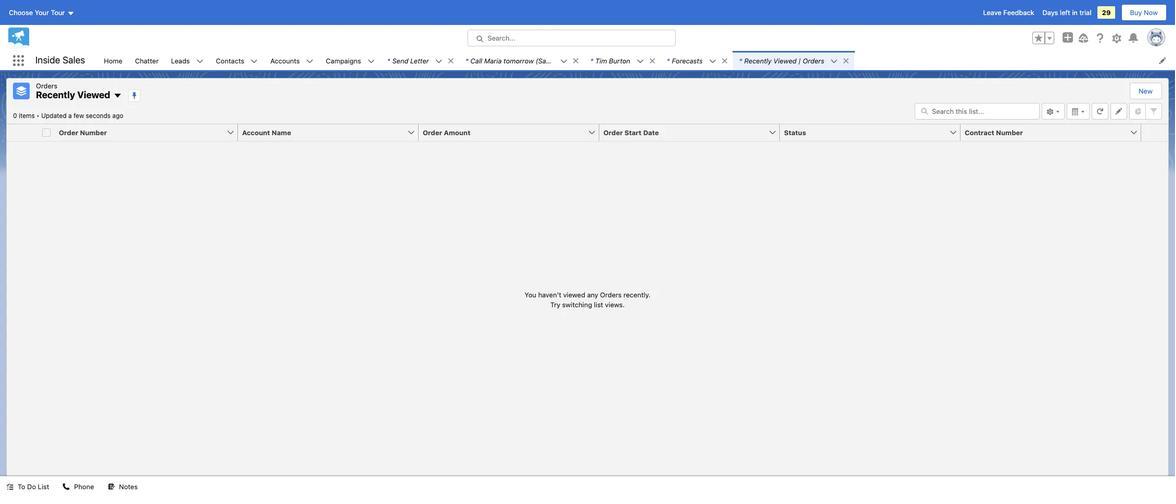 Task type: vqa. For each thing, say whether or not it's contained in the screenshot.
search field
yes



Task type: locate. For each thing, give the bounding box(es) containing it.
campaigns
[[326, 57, 361, 65]]

notes
[[119, 483, 138, 492]]

orders inside list item
[[803, 57, 825, 65]]

cell
[[38, 124, 55, 141]]

updated
[[41, 112, 67, 120]]

status
[[525, 290, 651, 311]]

0 vertical spatial viewed
[[774, 57, 797, 65]]

order amount button
[[419, 124, 588, 141]]

text default image inside 'phone' button
[[63, 484, 70, 491]]

* recently viewed | orders
[[739, 57, 825, 65]]

order number button
[[55, 124, 227, 141]]

leave feedback
[[984, 8, 1035, 17]]

try
[[551, 301, 560, 309]]

phone
[[74, 483, 94, 492]]

few
[[74, 112, 84, 120]]

2 horizontal spatial order
[[604, 128, 623, 137]]

recently.
[[624, 291, 651, 299]]

choose your tour button
[[8, 4, 75, 21]]

any
[[587, 291, 598, 299]]

list containing home
[[98, 51, 1175, 70]]

1 horizontal spatial number
[[996, 128, 1023, 137]]

2 * from the left
[[465, 57, 469, 65]]

0
[[13, 112, 17, 120]]

order start date
[[604, 128, 659, 137]]

days left in trial
[[1043, 8, 1092, 17]]

list
[[98, 51, 1175, 70]]

contacts link
[[210, 51, 251, 70]]

account name
[[242, 128, 291, 137]]

* for * recently viewed | orders
[[739, 57, 742, 65]]

2 horizontal spatial orders
[[803, 57, 825, 65]]

4 * from the left
[[667, 57, 670, 65]]

number inside 'button'
[[80, 128, 107, 137]]

2 number from the left
[[996, 128, 1023, 137]]

forecasts
[[672, 57, 703, 65]]

order inside "button"
[[604, 128, 623, 137]]

0 vertical spatial recently
[[744, 57, 772, 65]]

recently up updated
[[36, 90, 75, 101]]

you haven't viewed any orders recently. try switching list views.
[[525, 291, 651, 309]]

home
[[104, 57, 122, 65]]

number for order number
[[80, 128, 107, 137]]

text default image
[[721, 57, 728, 64], [196, 58, 203, 65], [306, 58, 313, 65], [367, 58, 375, 65], [637, 58, 644, 65], [709, 58, 716, 65], [63, 484, 70, 491], [108, 484, 115, 491]]

buy now button
[[1122, 4, 1167, 21]]

account name element
[[238, 124, 425, 141]]

Search Recently Viewed list view. search field
[[915, 103, 1040, 120]]

order inside button
[[423, 128, 442, 137]]

orders down inside on the left
[[36, 82, 57, 90]]

0 items • updated a few seconds ago
[[13, 112, 123, 120]]

1 order from the left
[[59, 128, 78, 137]]

0 vertical spatial orders
[[803, 57, 825, 65]]

1 vertical spatial orders
[[36, 82, 57, 90]]

buy
[[1130, 8, 1142, 17]]

0 horizontal spatial number
[[80, 128, 107, 137]]

viewed
[[774, 57, 797, 65], [77, 90, 110, 101]]

order left start in the top right of the page
[[604, 128, 623, 137]]

start
[[625, 128, 642, 137]]

text default image inside "recently viewed|orders|list view" element
[[113, 92, 122, 100]]

3 * from the left
[[590, 57, 594, 65]]

viewed up seconds
[[77, 90, 110, 101]]

text default image inside the accounts list item
[[306, 58, 313, 65]]

* call maria tomorrow (sample)
[[465, 57, 564, 65]]

to
[[18, 483, 25, 492]]

orders
[[803, 57, 825, 65], [36, 82, 57, 90], [600, 291, 622, 299]]

*
[[387, 57, 390, 65], [465, 57, 469, 65], [590, 57, 594, 65], [667, 57, 670, 65], [739, 57, 742, 65]]

search... button
[[467, 30, 676, 46]]

buy now
[[1130, 8, 1158, 17]]

1 * from the left
[[387, 57, 390, 65]]

5 * from the left
[[739, 57, 742, 65]]

order inside 'button'
[[59, 128, 78, 137]]

* tim burton
[[590, 57, 630, 65]]

chatter
[[135, 57, 159, 65]]

action image
[[1142, 124, 1169, 141]]

recently viewed|orders|list view element
[[6, 78, 1169, 477]]

text default image inside campaigns list item
[[367, 58, 375, 65]]

1 horizontal spatial orders
[[600, 291, 622, 299]]

1 horizontal spatial viewed
[[774, 57, 797, 65]]

tomorrow
[[504, 57, 534, 65]]

contract number
[[965, 128, 1023, 137]]

tour
[[51, 8, 65, 17]]

status containing you haven't viewed any orders recently.
[[525, 290, 651, 311]]

accounts list item
[[264, 51, 320, 70]]

recently left |
[[744, 57, 772, 65]]

1 horizontal spatial order
[[423, 128, 442, 137]]

number down seconds
[[80, 128, 107, 137]]

order number element
[[55, 124, 244, 141]]

name
[[272, 128, 291, 137]]

letter
[[410, 57, 429, 65]]

|
[[799, 57, 801, 65]]

tim
[[596, 57, 607, 65]]

0 horizontal spatial orders
[[36, 82, 57, 90]]

1 vertical spatial recently
[[36, 90, 75, 101]]

order down 0 items • updated a few seconds ago
[[59, 128, 78, 137]]

viewed inside list item
[[774, 57, 797, 65]]

status
[[784, 128, 806, 137]]

order left the amount
[[423, 128, 442, 137]]

contract number element
[[961, 124, 1148, 141]]

orders up views. on the right bottom
[[600, 291, 622, 299]]

recently viewed
[[36, 90, 110, 101]]

* for * call maria tomorrow (sample)
[[465, 57, 469, 65]]

viewed left |
[[774, 57, 797, 65]]

list item
[[381, 51, 459, 70], [459, 51, 584, 70], [584, 51, 661, 70], [661, 51, 733, 70], [733, 51, 855, 70]]

number inside button
[[996, 128, 1023, 137]]

0 horizontal spatial order
[[59, 128, 78, 137]]

2 list item from the left
[[459, 51, 584, 70]]

feedback
[[1004, 8, 1035, 17]]

days
[[1043, 8, 1058, 17]]

2 order from the left
[[423, 128, 442, 137]]

0 horizontal spatial viewed
[[77, 90, 110, 101]]

order for order start date
[[604, 128, 623, 137]]

order
[[59, 128, 78, 137], [423, 128, 442, 137], [604, 128, 623, 137]]

group
[[1033, 32, 1055, 44]]

1 number from the left
[[80, 128, 107, 137]]

2 vertical spatial orders
[[600, 291, 622, 299]]

contacts list item
[[210, 51, 264, 70]]

text default image
[[447, 57, 455, 64], [572, 57, 580, 64], [649, 57, 656, 64], [843, 57, 850, 64], [251, 58, 258, 65], [435, 58, 443, 65], [560, 58, 568, 65], [831, 58, 838, 65], [113, 92, 122, 100], [6, 484, 14, 491]]

3 order from the left
[[604, 128, 623, 137]]

search...
[[488, 34, 516, 42]]

number right contract at right top
[[996, 128, 1023, 137]]

1 vertical spatial viewed
[[77, 90, 110, 101]]

recently
[[744, 57, 772, 65], [36, 90, 75, 101]]

order for order amount
[[423, 128, 442, 137]]

list
[[38, 483, 49, 492]]

number
[[80, 128, 107, 137], [996, 128, 1023, 137]]

orders inside you haven't viewed any orders recently. try switching list views.
[[600, 291, 622, 299]]

order for order number
[[59, 128, 78, 137]]

orders right |
[[803, 57, 825, 65]]

None search field
[[915, 103, 1040, 120]]

•
[[37, 112, 39, 120]]

call
[[471, 57, 482, 65]]

item number element
[[7, 124, 38, 141]]



Task type: describe. For each thing, give the bounding box(es) containing it.
account name button
[[238, 124, 407, 141]]

status element
[[780, 124, 967, 141]]

item number image
[[7, 124, 38, 141]]

account
[[242, 128, 270, 137]]

1 list item from the left
[[381, 51, 459, 70]]

text default image inside the leads list item
[[196, 58, 203, 65]]

order amount element
[[419, 124, 606, 141]]

* forecasts
[[667, 57, 703, 65]]

inside
[[35, 55, 60, 66]]

0 horizontal spatial recently
[[36, 90, 75, 101]]

action element
[[1142, 124, 1169, 141]]

inside sales
[[35, 55, 85, 66]]

text default image inside to do list button
[[6, 484, 14, 491]]

switching
[[562, 301, 592, 309]]

choose
[[9, 8, 33, 17]]

ago
[[112, 112, 123, 120]]

leads list item
[[165, 51, 210, 70]]

3 list item from the left
[[584, 51, 661, 70]]

do
[[27, 483, 36, 492]]

maria
[[484, 57, 502, 65]]

send
[[392, 57, 409, 65]]

recently viewed status
[[13, 112, 41, 120]]

number for contract number
[[996, 128, 1023, 137]]

contract
[[965, 128, 995, 137]]

trial
[[1080, 8, 1092, 17]]

(sample)
[[536, 57, 564, 65]]

seconds
[[86, 112, 111, 120]]

order start date element
[[599, 124, 786, 141]]

a
[[68, 112, 72, 120]]

status button
[[780, 124, 949, 141]]

leads
[[171, 57, 190, 65]]

items
[[19, 112, 35, 120]]

in
[[1072, 8, 1078, 17]]

you
[[525, 291, 536, 299]]

leads link
[[165, 51, 196, 70]]

* for * forecasts
[[667, 57, 670, 65]]

phone button
[[56, 477, 100, 498]]

orders for you haven't viewed any orders recently. try switching list views.
[[600, 291, 622, 299]]

order start date button
[[599, 124, 769, 141]]

* for * send letter
[[387, 57, 390, 65]]

burton
[[609, 57, 630, 65]]

campaigns link
[[320, 51, 367, 70]]

1 horizontal spatial recently
[[744, 57, 772, 65]]

sales
[[63, 55, 85, 66]]

campaigns list item
[[320, 51, 381, 70]]

date
[[643, 128, 659, 137]]

home link
[[98, 51, 129, 70]]

to do list button
[[0, 477, 55, 498]]

views.
[[605, 301, 625, 309]]

contract number button
[[961, 124, 1130, 141]]

new button
[[1131, 83, 1161, 99]]

left
[[1060, 8, 1071, 17]]

notes button
[[101, 477, 144, 498]]

to do list
[[18, 483, 49, 492]]

orders for * recently viewed | orders
[[803, 57, 825, 65]]

5 list item from the left
[[733, 51, 855, 70]]

now
[[1144, 8, 1158, 17]]

order number
[[59, 128, 107, 137]]

accounts
[[270, 57, 300, 65]]

leave feedback link
[[984, 8, 1035, 17]]

leave
[[984, 8, 1002, 17]]

4 list item from the left
[[661, 51, 733, 70]]

accounts link
[[264, 51, 306, 70]]

text default image inside 'notes' button
[[108, 484, 115, 491]]

viewed
[[563, 291, 585, 299]]

your
[[35, 8, 49, 17]]

amount
[[444, 128, 471, 137]]

29
[[1102, 8, 1111, 17]]

haven't
[[538, 291, 561, 299]]

order amount
[[423, 128, 471, 137]]

choose your tour
[[9, 8, 65, 17]]

text default image inside contacts list item
[[251, 58, 258, 65]]

* send letter
[[387, 57, 429, 65]]

list
[[594, 301, 603, 309]]

cell inside "recently viewed|orders|list view" element
[[38, 124, 55, 141]]

new
[[1139, 87, 1153, 95]]

chatter link
[[129, 51, 165, 70]]

* for * tim burton
[[590, 57, 594, 65]]

contacts
[[216, 57, 244, 65]]



